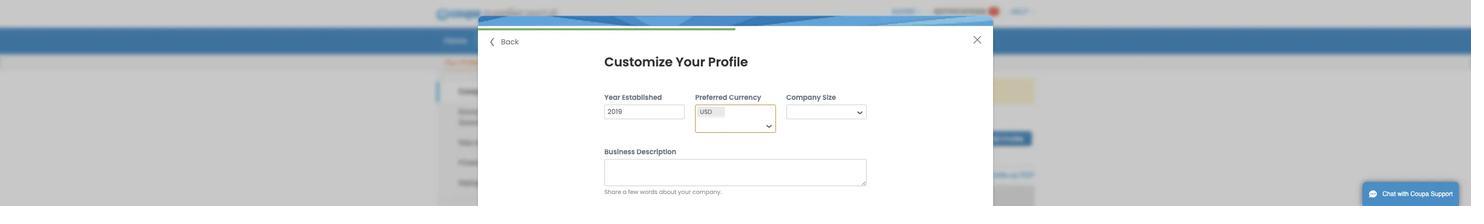 Task type: vqa. For each thing, say whether or not it's contained in the screenshot.
Company Size Company
yes



Task type: describe. For each thing, give the bounding box(es) containing it.
business for business description
[[605, 148, 635, 157]]

financial performance
[[459, 159, 532, 168]]

complete your profile to get discovered by coupa buyers that are looking for items in your category.
[[622, 87, 946, 96]]

coupa supplier portal image
[[429, 2, 564, 28]]

bjord's
[[643, 128, 688, 144]]

a
[[623, 189, 627, 197]]

references
[[493, 179, 530, 188]]

profile down coupa supplier portal image
[[483, 35, 506, 46]]

performance for financial performance
[[490, 159, 532, 168]]

diversity
[[508, 119, 536, 127]]

back button
[[491, 37, 519, 48]]

are
[[824, 87, 835, 96]]

Company Size text field
[[788, 106, 853, 119]]

support
[[1432, 191, 1454, 198]]

pdf
[[1020, 172, 1035, 180]]

customize your profile dialog
[[478, 16, 994, 207]]

for
[[862, 87, 871, 96]]

share a few words about your company.
[[605, 189, 722, 197]]

orders
[[522, 35, 548, 46]]

setup link
[[961, 33, 996, 48]]

sourcing
[[874, 35, 906, 46]]

chat with coupa support
[[1383, 191, 1454, 198]]

company profile
[[459, 88, 517, 96]]

complete your profile to get discovered by coupa buyers that are looking for items in your category. alert
[[590, 78, 1035, 105]]

with
[[1398, 191, 1409, 198]]

currency
[[729, 93, 762, 103]]

social,
[[510, 108, 532, 117]]

download profile as pdf
[[953, 172, 1035, 180]]

bjord's excursions banner
[[590, 116, 1035, 207]]

close image
[[974, 36, 982, 44]]

year
[[605, 93, 621, 103]]

risk
[[459, 139, 473, 147]]

category.
[[916, 87, 946, 96]]

company profile link
[[437, 82, 574, 102]]

profile inside dialog
[[708, 54, 748, 71]]

company for company profile
[[459, 88, 492, 96]]

Year Established text field
[[605, 105, 685, 120]]

edit
[[988, 136, 1001, 143]]

home link
[[438, 33, 474, 48]]

preferred currency
[[696, 93, 762, 103]]

company size
[[787, 93, 836, 103]]

about
[[659, 189, 677, 197]]

by
[[752, 87, 760, 96]]

sourcing link
[[867, 33, 913, 48]]

established
[[622, 93, 662, 103]]

Business Description text field
[[605, 160, 867, 187]]

usd option
[[698, 107, 715, 118]]

background image
[[590, 186, 1035, 207]]

few
[[628, 189, 639, 197]]

to
[[694, 87, 700, 96]]

profile
[[672, 87, 692, 96]]

your inside customize your profile dialog
[[676, 54, 705, 71]]

get
[[702, 87, 713, 96]]

download profile as pdf button
[[953, 171, 1035, 181]]

performance for business performance
[[811, 35, 858, 46]]

customize
[[605, 54, 673, 71]]

profile for download profile as pdf
[[988, 172, 1009, 180]]

back
[[501, 37, 519, 47]]

download
[[953, 172, 986, 180]]

bjord's excursions image
[[590, 116, 632, 159]]

year established
[[605, 93, 662, 103]]

buyers
[[786, 87, 808, 96]]



Task type: locate. For each thing, give the bounding box(es) containing it.
your inside your profile link
[[445, 59, 458, 67]]

financial
[[459, 159, 488, 168]]

ratings
[[459, 179, 484, 188]]

performance up "are"
[[811, 35, 858, 46]]

business for business performance
[[776, 35, 809, 46]]

1 horizontal spatial performance
[[811, 35, 858, 46]]

your
[[676, 54, 705, 71], [445, 59, 458, 67]]

environmental, social, governance & diversity link
[[437, 102, 574, 133]]

0 vertical spatial &
[[501, 119, 506, 127]]

business description
[[605, 148, 677, 157]]

your profile
[[445, 59, 480, 67]]

coupa inside alert
[[762, 87, 784, 96]]

edit profile link
[[980, 132, 1032, 147]]

0 vertical spatial performance
[[811, 35, 858, 46]]

0 horizontal spatial business
[[605, 148, 635, 157]]

your inside dialog
[[678, 189, 691, 197]]

catalogs
[[729, 35, 761, 46]]

1 horizontal spatial your
[[676, 54, 705, 71]]

Preferred Currency text field
[[697, 119, 762, 132]]

0 horizontal spatial your
[[656, 87, 670, 96]]

as
[[1011, 172, 1018, 180]]

&
[[501, 119, 506, 127], [475, 139, 480, 147], [486, 179, 491, 188]]

your down home link
[[445, 59, 458, 67]]

progress bar
[[478, 28, 736, 30]]

business
[[776, 35, 809, 46], [605, 148, 635, 157]]

looking
[[837, 87, 860, 96]]

your up to
[[676, 54, 705, 71]]

1 horizontal spatial company
[[787, 93, 821, 103]]

business inside customize your profile dialog
[[605, 148, 635, 157]]

usd
[[700, 108, 712, 117]]

1 horizontal spatial coupa
[[1411, 191, 1430, 198]]

1 horizontal spatial &
[[486, 179, 491, 188]]

risk & compliance
[[459, 139, 521, 147]]

orders link
[[515, 33, 555, 48]]

company
[[459, 88, 492, 96], [787, 93, 821, 103]]

your right about in the left bottom of the page
[[678, 189, 691, 197]]

in
[[892, 87, 898, 96]]

preferred
[[696, 93, 728, 103]]

profile link
[[476, 33, 513, 48]]

1 horizontal spatial your
[[678, 189, 691, 197]]

profile up social, at the bottom of the page
[[494, 88, 517, 96]]

bjord's excursions
[[643, 128, 764, 144]]

company for company size
[[787, 93, 821, 103]]

profile for edit profile
[[1003, 136, 1024, 143]]

items
[[873, 87, 890, 96]]

company.
[[693, 189, 722, 197]]

ratings & references link
[[437, 174, 574, 194]]

2 horizontal spatial your
[[900, 87, 914, 96]]

& inside environmental, social, governance & diversity
[[501, 119, 506, 127]]

2 horizontal spatial &
[[501, 119, 506, 127]]

performance
[[811, 35, 858, 46], [490, 159, 532, 168]]

company inside customize your profile dialog
[[787, 93, 821, 103]]

ratings & references
[[459, 179, 530, 188]]

0 horizontal spatial your
[[445, 59, 458, 67]]

profile right edit
[[1003, 136, 1024, 143]]

& left diversity
[[501, 119, 506, 127]]

your right in
[[900, 87, 914, 96]]

catalogs link
[[722, 33, 767, 48]]

profile left as
[[988, 172, 1009, 180]]

& right ratings on the left of page
[[486, 179, 491, 188]]

share
[[605, 189, 621, 197]]

home
[[445, 35, 467, 46]]

edit profile
[[988, 136, 1024, 143]]

your
[[656, 87, 670, 96], [900, 87, 914, 96], [678, 189, 691, 197]]

0 vertical spatial business
[[776, 35, 809, 46]]

1 horizontal spatial business
[[776, 35, 809, 46]]

progress bar inside customize your profile dialog
[[478, 28, 736, 30]]

coupa
[[762, 87, 784, 96], [1411, 191, 1430, 198]]

chat with coupa support button
[[1363, 183, 1460, 207]]

profile down catalogs link at the top
[[708, 54, 748, 71]]

words
[[640, 189, 658, 197]]

your profile link
[[444, 57, 480, 70]]

customize your profile
[[605, 54, 748, 71]]

coupa right 'with'
[[1411, 191, 1430, 198]]

coupa inside button
[[1411, 191, 1430, 198]]

0 horizontal spatial coupa
[[762, 87, 784, 96]]

1 vertical spatial &
[[475, 139, 480, 147]]

business left description
[[605, 148, 635, 157]]

profile
[[483, 35, 506, 46], [708, 54, 748, 71], [460, 59, 480, 67], [494, 88, 517, 96], [1003, 136, 1024, 143], [988, 172, 1009, 180]]

1 vertical spatial performance
[[490, 159, 532, 168]]

compliance
[[482, 139, 521, 147]]

business performance
[[776, 35, 858, 46]]

1 vertical spatial coupa
[[1411, 191, 1430, 198]]

chat
[[1383, 191, 1397, 198]]

0 horizontal spatial &
[[475, 139, 480, 147]]

your left profile
[[656, 87, 670, 96]]

performance up references
[[490, 159, 532, 168]]

size
[[823, 93, 836, 103]]

profile inside 'button'
[[988, 172, 1009, 180]]

business performance link
[[769, 33, 865, 48]]

complete
[[622, 87, 654, 96]]

& for references
[[486, 179, 491, 188]]

profile for your profile
[[460, 59, 480, 67]]

profile for company profile
[[494, 88, 517, 96]]

0 vertical spatial coupa
[[762, 87, 784, 96]]

discovered
[[715, 87, 750, 96]]

environmental,
[[459, 108, 508, 117]]

business right catalogs
[[776, 35, 809, 46]]

risk & compliance link
[[437, 133, 574, 153]]

0 horizontal spatial performance
[[490, 159, 532, 168]]

& for compliance
[[475, 139, 480, 147]]

financial performance link
[[437, 153, 574, 174]]

2 vertical spatial &
[[486, 179, 491, 188]]

& right the risk
[[475, 139, 480, 147]]

1 vertical spatial business
[[605, 148, 635, 157]]

0 horizontal spatial company
[[459, 88, 492, 96]]

setup
[[968, 35, 989, 46]]

environmental, social, governance & diversity
[[459, 108, 536, 127]]

excursions
[[692, 128, 764, 144]]

that
[[810, 87, 822, 96]]

coupa right the by
[[762, 87, 784, 96]]

governance
[[459, 119, 499, 127]]

profile down home link
[[460, 59, 480, 67]]

description
[[637, 148, 677, 157]]



